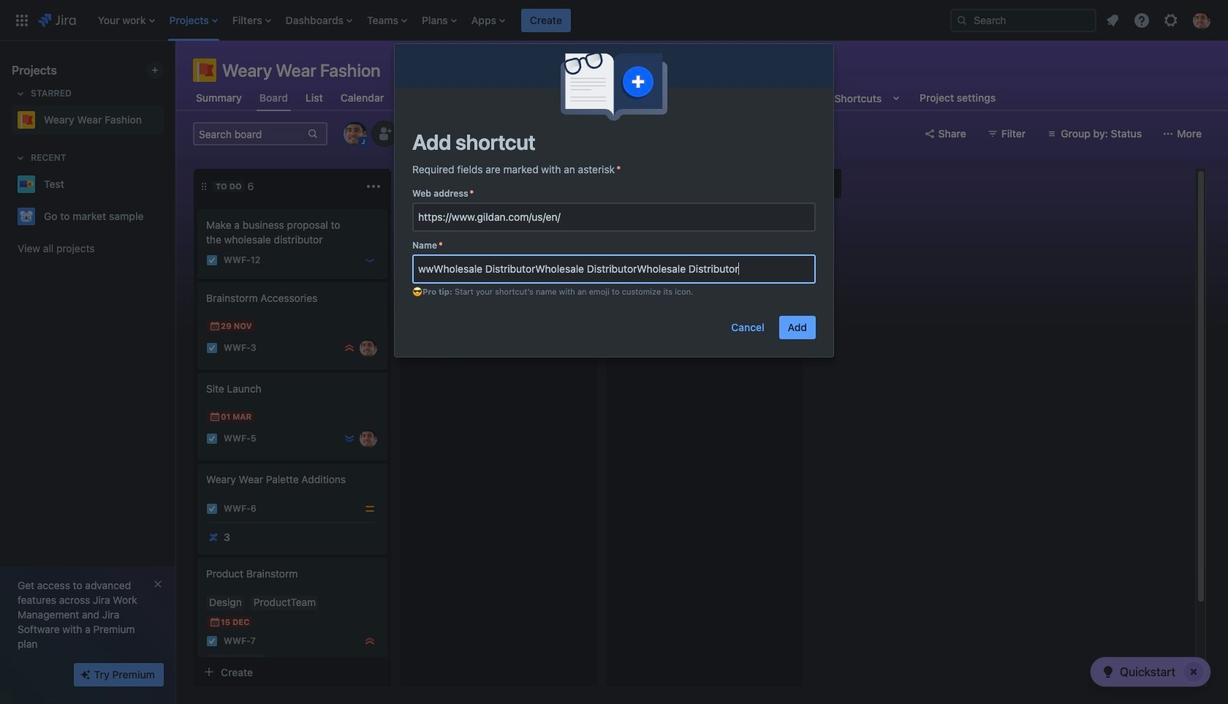 Task type: vqa. For each thing, say whether or not it's contained in the screenshot.
2nd Task image
yes



Task type: describe. For each thing, give the bounding box(es) containing it.
e.g. Atlassian website field
[[414, 256, 815, 282]]

Search board text field
[[195, 124, 306, 144]]

create column image
[[819, 175, 836, 192]]

4 list item from the left
[[281, 0, 357, 41]]

8 list item from the left
[[521, 0, 571, 41]]

dismiss quickstart image
[[1183, 661, 1206, 684]]

0 horizontal spatial list
[[91, 0, 939, 41]]

Search field
[[951, 8, 1097, 32]]

add people image
[[376, 125, 394, 143]]

due date: 29 november 2023 image
[[209, 320, 221, 332]]

low image
[[364, 255, 376, 266]]

search image
[[957, 14, 969, 26]]

6 list item from the left
[[418, 0, 461, 41]]

1 horizontal spatial list
[[1100, 7, 1220, 33]]

lowest image
[[344, 433, 356, 445]]

3 list item from the left
[[228, 0, 276, 41]]

due date: 01 march 2024 image
[[209, 411, 221, 423]]

collapse recent projects image
[[12, 149, 29, 167]]

1 task image from the top
[[206, 255, 218, 266]]



Task type: locate. For each thing, give the bounding box(es) containing it.
1 vertical spatial james peterson image
[[360, 430, 377, 448]]

list item
[[93, 0, 159, 41], [165, 0, 222, 41], [228, 0, 276, 41], [281, 0, 357, 41], [363, 0, 412, 41], [418, 0, 461, 41], [467, 0, 510, 41], [521, 0, 571, 41]]

james peterson image
[[566, 307, 584, 325], [360, 430, 377, 448]]

0 horizontal spatial james peterson image
[[360, 430, 377, 448]]

due date: 29 november 2023 image
[[209, 320, 221, 332]]

close premium upgrade banner image
[[152, 579, 164, 590]]

james peterson image down e.g. atlassian website field
[[566, 307, 584, 325]]

tab list
[[184, 85, 1008, 111]]

task image
[[206, 255, 218, 266], [206, 342, 218, 354], [206, 433, 218, 445], [206, 503, 218, 515]]

james peterson image
[[360, 339, 377, 357]]

medium image
[[364, 503, 376, 515]]

show subtasks image
[[242, 656, 260, 674]]

due date: 01 march 2024 image
[[209, 411, 221, 423]]

0 vertical spatial james peterson image
[[566, 307, 584, 325]]

collapse starred projects image
[[12, 85, 29, 102]]

banner
[[0, 0, 1229, 41]]

4 task image from the top
[[206, 503, 218, 515]]

james peterson image right "lowest" icon
[[360, 430, 377, 448]]

highest image
[[364, 636, 376, 647]]

3 task image from the top
[[206, 433, 218, 445]]

due date: 15 december 2023 image
[[209, 617, 221, 628], [209, 617, 221, 628]]

None search field
[[951, 8, 1097, 32]]

7 list item from the left
[[467, 0, 510, 41]]

due date: 29 february 2024 image
[[415, 288, 427, 300], [415, 288, 427, 300]]

highest image
[[344, 342, 356, 354]]

2 task image from the top
[[206, 342, 218, 354]]

e.g. http://www.atlassian.com url field
[[414, 204, 815, 230]]

5 list item from the left
[[363, 0, 412, 41]]

task image
[[206, 636, 218, 647]]

check image
[[1100, 663, 1118, 681]]

dialog
[[395, 44, 834, 357]]

2 list item from the left
[[165, 0, 222, 41]]

list
[[91, 0, 939, 41], [1100, 7, 1220, 33]]

jira image
[[38, 11, 76, 29], [38, 11, 76, 29]]

1 horizontal spatial james peterson image
[[566, 307, 584, 325]]

primary element
[[9, 0, 939, 41]]

1 list item from the left
[[93, 0, 159, 41]]



